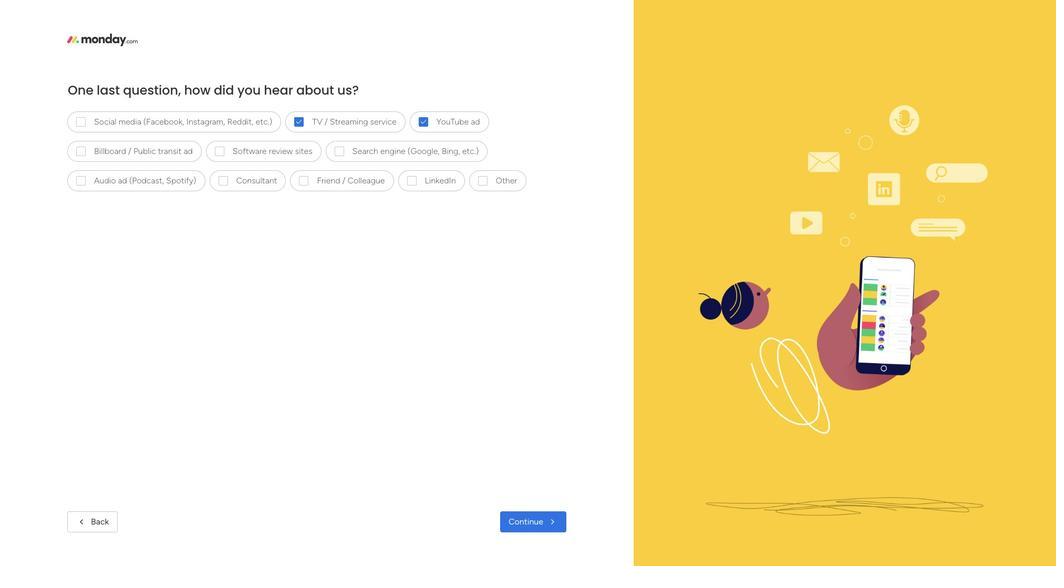 Task type: vqa. For each thing, say whether or not it's contained in the screenshot.
Instagram, at the top of page
yes



Task type: locate. For each thing, give the bounding box(es) containing it.
2 horizontal spatial /
[[342, 176, 346, 186]]

1 horizontal spatial /
[[325, 117, 328, 127]]

0 horizontal spatial /
[[128, 146, 131, 156]]

/
[[325, 117, 328, 127], [128, 146, 131, 156], [342, 176, 346, 186]]

billboard
[[94, 146, 126, 156]]

colleague
[[348, 176, 385, 186]]

2 vertical spatial /
[[342, 176, 346, 186]]

0 horizontal spatial etc.)
[[256, 117, 272, 127]]

engine
[[380, 146, 406, 156]]

etc.) right reddit, in the left top of the page
[[256, 117, 272, 127]]

1 vertical spatial ad
[[184, 146, 193, 156]]

one last question, how did you hear about us?
[[68, 81, 359, 99]]

tv
[[312, 117, 323, 127]]

ad
[[471, 117, 480, 127], [184, 146, 193, 156], [118, 176, 127, 186]]

/ right friend
[[342, 176, 346, 186]]

0 vertical spatial /
[[325, 117, 328, 127]]

back button
[[67, 511, 118, 532]]

review
[[269, 146, 293, 156]]

search engine (google, bing, etc.)
[[352, 146, 479, 156]]

audio ad (podcast, spotify) button
[[67, 170, 205, 191]]

social
[[94, 117, 117, 127]]

youtube
[[437, 117, 469, 127]]

1 horizontal spatial etc.)
[[462, 146, 479, 156]]

/ inside button
[[342, 176, 346, 186]]

tv / streaming service button
[[286, 111, 406, 132]]

youtube ad
[[437, 117, 480, 127]]

etc.) right bing,
[[462, 146, 479, 156]]

ad for youtube ad
[[471, 117, 480, 127]]

/ right tv
[[325, 117, 328, 127]]

ad right audio
[[118, 176, 127, 186]]

tv / streaming service
[[312, 117, 397, 127]]

reddit,
[[227, 117, 254, 127]]

logo image
[[67, 34, 138, 46]]

ad right youtube
[[471, 117, 480, 127]]

(podcast,
[[129, 176, 164, 186]]

etc.)
[[256, 117, 272, 127], [462, 146, 479, 156]]

2 vertical spatial ad
[[118, 176, 127, 186]]

service
[[370, 117, 397, 127]]

did
[[214, 81, 234, 99]]

one
[[68, 81, 94, 99]]

consultant button
[[209, 170, 286, 191]]

1 vertical spatial /
[[128, 146, 131, 156]]

friend / colleague
[[317, 176, 385, 186]]

/ left public
[[128, 146, 131, 156]]

search engine (google, bing, etc.) button
[[326, 141, 488, 162]]

social media (facebook, instagram, reddit, etc.)
[[94, 117, 272, 127]]

0 vertical spatial ad
[[471, 117, 480, 127]]

about
[[296, 81, 334, 99]]

1 vertical spatial etc.)
[[462, 146, 479, 156]]

us?
[[337, 81, 359, 99]]

streaming
[[330, 117, 368, 127]]

ad right transit
[[184, 146, 193, 156]]

billboard / public transit ad button
[[67, 141, 202, 162]]

linkedin
[[425, 176, 456, 186]]

instagram,
[[186, 117, 225, 127]]

0 horizontal spatial ad
[[118, 176, 127, 186]]

2 horizontal spatial ad
[[471, 117, 480, 127]]



Task type: describe. For each thing, give the bounding box(es) containing it.
bing,
[[442, 146, 460, 156]]

public
[[134, 146, 156, 156]]

(facebook,
[[143, 117, 184, 127]]

youtube ad button
[[410, 111, 489, 132]]

transit
[[158, 146, 182, 156]]

media
[[119, 117, 141, 127]]

0 vertical spatial etc.)
[[256, 117, 272, 127]]

software review sites
[[233, 146, 313, 156]]

continue
[[509, 517, 543, 527]]

question,
[[123, 81, 181, 99]]

other
[[496, 176, 517, 186]]

friend
[[317, 176, 340, 186]]

(google,
[[408, 146, 440, 156]]

social media (facebook, instagram, reddit, etc.) button
[[67, 111, 281, 132]]

1 horizontal spatial ad
[[184, 146, 193, 156]]

software review sites button
[[206, 141, 321, 162]]

other button
[[469, 170, 526, 191]]

back
[[91, 517, 109, 527]]

hear
[[264, 81, 293, 99]]

/ for billboard
[[128, 146, 131, 156]]

how
[[184, 81, 211, 99]]

software
[[233, 146, 267, 156]]

friend / colleague button
[[290, 170, 394, 191]]

you
[[237, 81, 261, 99]]

/ for tv
[[325, 117, 328, 127]]

sites
[[295, 146, 313, 156]]

continue button
[[500, 511, 567, 532]]

consultant
[[236, 176, 277, 186]]

last
[[97, 81, 120, 99]]

audio
[[94, 176, 116, 186]]

spotify)
[[166, 176, 196, 186]]

ad for audio ad (podcast, spotify)
[[118, 176, 127, 186]]

how did you hear about us? image
[[644, 0, 1046, 566]]

linkedin button
[[398, 170, 465, 191]]

/ for friend
[[342, 176, 346, 186]]

audio ad (podcast, spotify)
[[94, 176, 196, 186]]

billboard / public transit ad
[[94, 146, 193, 156]]

search
[[352, 146, 378, 156]]



